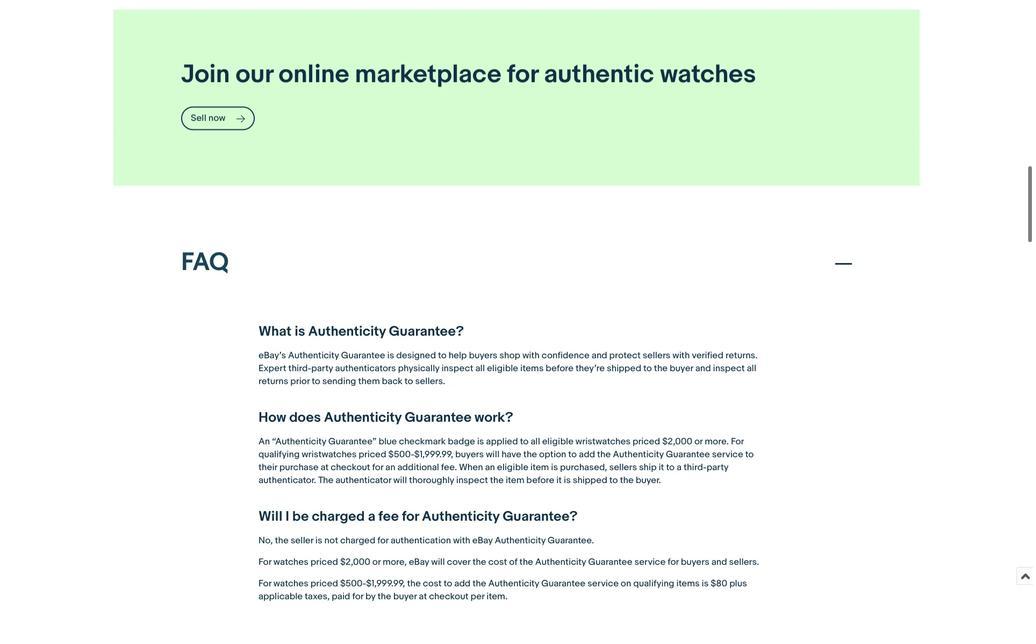 Task type: locate. For each thing, give the bounding box(es) containing it.
and up $80 on the right bottom of the page
[[712, 557, 728, 568]]

0 vertical spatial it
[[659, 462, 665, 473]]

1 horizontal spatial cost
[[489, 557, 508, 568]]

0 horizontal spatial wristwatches
[[302, 449, 357, 460]]

buyers inside 'ebay's authenticity guarantee is designed to help buyers shop with confidence and protect sellers with verified returns. expert third-party authenticators physically inspect all eligible items before they're shipped to the buyer and inspect all returns prior to                         sending them back to sellers.'
[[469, 350, 498, 361]]

service
[[713, 449, 744, 460], [635, 557, 666, 568], [588, 578, 619, 589]]

2 vertical spatial for
[[259, 578, 272, 589]]

1 vertical spatial at
[[419, 591, 427, 602]]

$2,000 left 'more.'
[[663, 436, 693, 447]]

0 horizontal spatial party
[[312, 363, 333, 374]]

qualifying right the on
[[634, 578, 675, 589]]

0 horizontal spatial $500-
[[340, 578, 366, 589]]

before inside 'ebay's authenticity guarantee is designed to help buyers shop with confidence and protect sellers with verified returns. expert third-party authenticators physically inspect all eligible items before they're shipped to the buyer and inspect all returns prior to                         sending them back to sellers.'
[[546, 363, 574, 374]]

$1,999.99, up by
[[366, 578, 405, 589]]

the
[[655, 363, 668, 374], [524, 449, 538, 460], [598, 449, 611, 460], [490, 475, 504, 486], [620, 475, 634, 486], [275, 535, 289, 546], [473, 557, 487, 568], [520, 557, 534, 568], [407, 578, 421, 589], [473, 578, 487, 589], [378, 591, 392, 602]]

for for for watches priced $500-$1,999.99, the cost to add the authenticity guarantee service on qualifying items is $80 plus applicable taxes, paid for by the buyer at checkout per item.
[[259, 578, 272, 589]]

authenticator.
[[259, 475, 316, 486]]

1 horizontal spatial at
[[419, 591, 427, 602]]

sellers. inside 'ebay's authenticity guarantee is designed to help buyers shop with confidence and protect sellers with verified returns. expert third-party authenticators physically inspect all eligible items before they're shipped to the buyer and inspect all returns prior to                         sending them back to sellers.'
[[416, 376, 446, 387]]

2 horizontal spatial all
[[747, 363, 757, 374]]

qualifying up the their
[[259, 449, 300, 460]]

0 horizontal spatial cost
[[423, 578, 442, 589]]

2 an from the left
[[485, 462, 495, 473]]

authenticity down guarantee.
[[536, 557, 587, 568]]

is right what
[[295, 323, 305, 340]]

charged right not
[[340, 535, 376, 546]]

buyers inside 'an "authenticity guarantee" blue checkmark badge is applied to all eligible wristwatches priced $2,000 or more. for qualifying wristwatches priced $500-$1,999.99, buyers will have the option to add the authenticity guarantee service to their purchase at checkout                         for an additional fee. when an eligible item is purchased, sellers ship it to a third-party authenticator. the authenticator will thoroughly inspect the item before it is shipped to the buyer.'
[[456, 449, 484, 460]]

sellers. up 'plus' on the bottom right of the page
[[730, 557, 760, 568]]

be
[[293, 509, 309, 525]]

is left $80 on the right bottom of the page
[[702, 578, 709, 589]]

inspect inside 'an "authenticity guarantee" blue checkmark badge is applied to all eligible wristwatches priced $2,000 or more. for qualifying wristwatches priced $500-$1,999.99, buyers will have the option to add the authenticity guarantee service to their purchase at checkout                         for an additional fee. when an eligible item is purchased, sellers ship it to a third-party authenticator. the authenticator will thoroughly inspect the item before it is shipped to the buyer.'
[[457, 475, 488, 486]]

fee.
[[442, 462, 457, 473]]

eligible down shop
[[487, 363, 519, 374]]

checkout left per
[[429, 591, 469, 602]]

cost inside for watches priced $500-$1,999.99, the cost to add the authenticity guarantee service on qualifying items is $80 plus applicable taxes, paid for by the buyer at checkout per item.
[[423, 578, 442, 589]]

1 horizontal spatial with
[[523, 350, 540, 361]]

1 horizontal spatial all
[[531, 436, 541, 447]]

0 horizontal spatial or
[[373, 557, 381, 568]]

0 vertical spatial sellers.
[[416, 376, 446, 387]]

$1,999.99, inside 'an "authenticity guarantee" blue checkmark badge is applied to all eligible wristwatches priced $2,000 or more. for qualifying wristwatches priced $500-$1,999.99, buyers will have the option to add the authenticity guarantee service to their purchase at checkout                         for an additional fee. when an eligible item is purchased, sellers ship it to a third-party authenticator. the authenticator will thoroughly inspect the item before it is shipped to the buyer.'
[[415, 449, 454, 460]]

an right the when
[[485, 462, 495, 473]]

sending
[[323, 376, 356, 387]]

1 vertical spatial sellers.
[[730, 557, 760, 568]]

0 vertical spatial items
[[521, 363, 544, 374]]

1 vertical spatial for
[[259, 557, 272, 568]]

0 vertical spatial service
[[713, 449, 744, 460]]

party up sending
[[312, 363, 333, 374]]

an down blue
[[386, 462, 396, 473]]

for
[[507, 60, 539, 91], [373, 462, 384, 473], [402, 509, 419, 525], [378, 535, 389, 546], [668, 557, 679, 568], [353, 591, 364, 602]]

0 vertical spatial cost
[[489, 557, 508, 568]]

$500- inside for watches priced $500-$1,999.99, the cost to add the authenticity guarantee service on qualifying items is $80 plus applicable taxes, paid for by the buyer at checkout per item.
[[340, 578, 366, 589]]

party down 'more.'
[[707, 462, 729, 473]]

more,
[[383, 557, 407, 568]]

guarantee down guarantee.
[[542, 578, 586, 589]]

0 horizontal spatial with
[[453, 535, 471, 546]]

them
[[359, 376, 380, 387]]

or
[[695, 436, 703, 447], [373, 557, 381, 568]]

watches inside for watches priced $500-$1,999.99, the cost to add the authenticity guarantee service on qualifying items is $80 plus applicable taxes, paid for by the buyer at checkout per item.
[[274, 578, 309, 589]]

authenticity up of
[[495, 535, 546, 546]]

items inside for watches priced $500-$1,999.99, the cost to add the authenticity guarantee service on qualifying items is $80 plus applicable taxes, paid for by the buyer at checkout per item.
[[677, 578, 700, 589]]

0 vertical spatial qualifying
[[259, 449, 300, 460]]

guarantee down 'more.'
[[666, 449, 711, 460]]

is right badge
[[478, 436, 484, 447]]

1 vertical spatial guarantee?
[[503, 509, 578, 525]]

1 horizontal spatial sellers
[[643, 350, 671, 361]]

add inside for watches priced $500-$1,999.99, the cost to add the authenticity guarantee service on qualifying items is $80 plus applicable taxes, paid for by the buyer at checkout per item.
[[455, 578, 471, 589]]

paid
[[332, 591, 351, 602]]

checkout inside 'an "authenticity guarantee" blue checkmark badge is applied to all eligible wristwatches priced $2,000 or more. for qualifying wristwatches priced $500-$1,999.99, buyers will have the option to add the authenticity guarantee service to their purchase at checkout                         for an additional fee. when an eligible item is purchased, sellers ship it to a third-party authenticator. the authenticator will thoroughly inspect the item before it is shipped to the buyer.'
[[331, 462, 370, 473]]

0 horizontal spatial $1,999.99,
[[366, 578, 405, 589]]

$2,000 up paid
[[340, 557, 371, 568]]

ebay up for watches priced $2,000 or more, ebay will cover the cost of the authenticity guarantee service for buyers and sellers. in the bottom of the page
[[473, 535, 493, 546]]

guarantee?
[[389, 323, 464, 340], [503, 509, 578, 525]]

or left 'more,'
[[373, 557, 381, 568]]

1 horizontal spatial add
[[579, 449, 596, 460]]

1 horizontal spatial an
[[485, 462, 495, 473]]

guarantee? up guarantee.
[[503, 509, 578, 525]]

1 horizontal spatial guarantee?
[[503, 509, 578, 525]]

0 horizontal spatial guarantee?
[[389, 323, 464, 340]]

$500- inside 'an "authenticity guarantee" blue checkmark badge is applied to all eligible wristwatches priced $2,000 or more. for qualifying wristwatches priced $500-$1,999.99, buyers will have the option to add the authenticity guarantee service to their purchase at checkout                         for an additional fee. when an eligible item is purchased, sellers ship it to a third-party authenticator. the authenticator will thoroughly inspect the item before it is shipped to the buyer.'
[[389, 449, 415, 460]]

seller
[[291, 535, 314, 546]]

$1,999.99,
[[415, 449, 454, 460], [366, 578, 405, 589]]

cost
[[489, 557, 508, 568], [423, 578, 442, 589]]

1 vertical spatial buyers
[[456, 449, 484, 460]]

item
[[531, 462, 549, 473], [506, 475, 525, 486]]

0 horizontal spatial at
[[321, 462, 329, 473]]

at inside 'an "authenticity guarantee" blue checkmark badge is applied to all eligible wristwatches priced $2,000 or more. for qualifying wristwatches priced $500-$1,999.99, buyers will have the option to add the authenticity guarantee service to their purchase at checkout                         for an additional fee. when an eligible item is purchased, sellers ship it to a third-party authenticator. the authenticator will thoroughly inspect the item before it is shipped to the buyer.'
[[321, 462, 329, 473]]

items left $80 on the right bottom of the page
[[677, 578, 700, 589]]

1 vertical spatial buyer
[[394, 591, 417, 602]]

0 vertical spatial sellers
[[643, 350, 671, 361]]

with right shop
[[523, 350, 540, 361]]

not
[[325, 535, 338, 546]]

a
[[677, 462, 682, 473], [368, 509, 376, 525]]

online
[[279, 60, 350, 91]]

watches
[[274, 557, 309, 568], [274, 578, 309, 589]]

1 horizontal spatial $500-
[[389, 449, 415, 460]]

0 horizontal spatial items
[[521, 363, 544, 374]]

additional
[[398, 462, 439, 473]]

guarantee
[[341, 350, 386, 361], [405, 410, 472, 426], [666, 449, 711, 460], [589, 557, 633, 568], [542, 578, 586, 589]]

guarantee up authenticators
[[341, 350, 386, 361]]

a left fee
[[368, 509, 376, 525]]

1 vertical spatial third-
[[684, 462, 707, 473]]

0 horizontal spatial and
[[592, 350, 608, 361]]

0 horizontal spatial an
[[386, 462, 396, 473]]

buyer.
[[636, 475, 662, 486]]

items
[[521, 363, 544, 374], [677, 578, 700, 589]]

will left cover
[[432, 557, 445, 568]]

buyer right by
[[394, 591, 417, 602]]

item.
[[487, 591, 508, 602]]

0 horizontal spatial checkout
[[331, 462, 370, 473]]

1 vertical spatial before
[[527, 475, 555, 486]]

qualifying
[[259, 449, 300, 460], [634, 578, 675, 589]]

priced down not
[[311, 557, 338, 568]]

items inside 'ebay's authenticity guarantee is designed to help buyers shop with confidence and protect sellers with verified returns. expert third-party authenticators physically inspect all eligible items before they're shipped to the buyer and inspect all returns prior to                         sending them back to sellers.'
[[521, 363, 544, 374]]

for for for watches priced $2,000 or more, ebay will cover the cost of the authenticity guarantee service for buyers and sellers.
[[259, 557, 272, 568]]

charged
[[312, 509, 365, 525], [340, 535, 376, 546]]

$500- down blue
[[389, 449, 415, 460]]

inspect down help
[[442, 363, 474, 374]]

0 vertical spatial at
[[321, 462, 329, 473]]

on
[[621, 578, 632, 589]]

1 vertical spatial checkout
[[429, 591, 469, 602]]

at
[[321, 462, 329, 473], [419, 591, 427, 602]]

purchase
[[280, 462, 319, 473]]

0 horizontal spatial service
[[588, 578, 619, 589]]

will down applied
[[486, 449, 500, 460]]

verified
[[692, 350, 724, 361]]

1 horizontal spatial item
[[531, 462, 549, 473]]

third- up "prior"
[[289, 363, 312, 374]]

join
[[181, 60, 230, 91]]

guarantee up checkmark
[[405, 410, 472, 426]]

how
[[259, 410, 286, 426]]

buyer inside for watches priced $500-$1,999.99, the cost to add the authenticity guarantee service on qualifying items is $80 plus applicable taxes, paid for by the buyer at checkout per item.
[[394, 591, 417, 602]]

is left designed
[[388, 350, 395, 361]]

charged up not
[[312, 509, 365, 525]]

checkout
[[331, 462, 370, 473], [429, 591, 469, 602]]

at up the the
[[321, 462, 329, 473]]

$1,999.99, inside for watches priced $500-$1,999.99, the cost to add the authenticity guarantee service on qualifying items is $80 plus applicable taxes, paid for by the buyer at checkout per item.
[[366, 578, 405, 589]]

eligible down have
[[497, 462, 529, 473]]

"authenticity
[[272, 436, 326, 447]]

cover
[[447, 557, 471, 568]]

add
[[579, 449, 596, 460], [455, 578, 471, 589]]

buyer down verified
[[670, 363, 694, 374]]

before down option
[[527, 475, 555, 486]]

returns.
[[726, 350, 758, 361]]

2 horizontal spatial will
[[486, 449, 500, 460]]

authenticity up "prior"
[[288, 350, 339, 361]]

for inside for watches priced $500-$1,999.99, the cost to add the authenticity guarantee service on qualifying items is $80 plus applicable taxes, paid for by the buyer at checkout per item.
[[259, 578, 272, 589]]

it right ship on the right bottom
[[659, 462, 665, 473]]

item down have
[[506, 475, 525, 486]]

0 horizontal spatial third-
[[289, 363, 312, 374]]

all inside 'an "authenticity guarantee" blue checkmark badge is applied to all eligible wristwatches priced $2,000 or more. for qualifying wristwatches priced $500-$1,999.99, buyers will have the option to add the authenticity guarantee service to their purchase at checkout                         for an additional fee. when an eligible item is purchased, sellers ship it to a third-party authenticator. the authenticator will thoroughly inspect the item before it is shipped to the buyer.'
[[531, 436, 541, 447]]

1 horizontal spatial buyer
[[670, 363, 694, 374]]

1 vertical spatial charged
[[340, 535, 376, 546]]

2 vertical spatial will
[[432, 557, 445, 568]]

at right by
[[419, 591, 427, 602]]

guarantee inside 'ebay's authenticity guarantee is designed to help buyers shop with confidence and protect sellers with verified returns. expert third-party authenticators physically inspect all eligible items before they're shipped to the buyer and inspect all returns prior to                         sending them back to sellers.'
[[341, 350, 386, 361]]

a right ship on the right bottom
[[677, 462, 682, 473]]

0 vertical spatial add
[[579, 449, 596, 460]]

0 vertical spatial or
[[695, 436, 703, 447]]

$2,000
[[663, 436, 693, 447], [340, 557, 371, 568]]

1 horizontal spatial sellers.
[[730, 557, 760, 568]]

with up cover
[[453, 535, 471, 546]]

shipped down purchased,
[[573, 475, 608, 486]]

third-
[[289, 363, 312, 374], [684, 462, 707, 473]]

add up purchased,
[[579, 449, 596, 460]]

1 vertical spatial item
[[506, 475, 525, 486]]

with
[[523, 350, 540, 361], [673, 350, 690, 361], [453, 535, 471, 546]]

cost left of
[[489, 557, 508, 568]]

before down confidence
[[546, 363, 574, 374]]

no,
[[259, 535, 273, 546]]

third- down 'more.'
[[684, 462, 707, 473]]

i
[[286, 509, 289, 525]]

for down 'no,'
[[259, 557, 272, 568]]

is down purchased,
[[564, 475, 571, 486]]

wristwatches up the the
[[302, 449, 357, 460]]

and down verified
[[696, 363, 712, 374]]

sellers inside 'an "authenticity guarantee" blue checkmark badge is applied to all eligible wristwatches priced $2,000 or more. for qualifying wristwatches priced $500-$1,999.99, buyers will have the option to add the authenticity guarantee service to their purchase at checkout                         for an additional fee. when an eligible item is purchased, sellers ship it to a third-party authenticator. the authenticator will thoroughly inspect the item before it is shipped to the buyer.'
[[610, 462, 638, 473]]

inspect down returns.
[[714, 363, 745, 374]]

1 an from the left
[[386, 462, 396, 473]]

third- inside 'an "authenticity guarantee" blue checkmark badge is applied to all eligible wristwatches priced $2,000 or more. for qualifying wristwatches priced $500-$1,999.99, buyers will have the option to add the authenticity guarantee service to their purchase at checkout                         for an additional fee. when an eligible item is purchased, sellers ship it to a third-party authenticator. the authenticator will thoroughly inspect the item before it is shipped to the buyer.'
[[684, 462, 707, 473]]

and up 'they're'
[[592, 350, 608, 361]]

cost down 'no, the seller is not charged for authentication with ebay authenticity guarantee.'
[[423, 578, 442, 589]]

watches up the applicable
[[274, 578, 309, 589]]

sellers left ship on the right bottom
[[610, 462, 638, 473]]

it down option
[[557, 475, 562, 486]]

option
[[540, 449, 567, 460]]

ebay down authentication
[[409, 557, 430, 568]]

1 horizontal spatial items
[[677, 578, 700, 589]]

to
[[438, 350, 447, 361], [644, 363, 652, 374], [312, 376, 321, 387], [405, 376, 414, 387], [520, 436, 529, 447], [569, 449, 577, 460], [746, 449, 754, 460], [667, 462, 675, 473], [610, 475, 618, 486], [444, 578, 453, 589]]

shipped down protect
[[607, 363, 642, 374]]

2 vertical spatial service
[[588, 578, 619, 589]]

item down option
[[531, 462, 549, 473]]

priced up "taxes,"
[[311, 578, 338, 589]]

authenticity up ship on the right bottom
[[613, 449, 664, 460]]

eligible up option
[[543, 436, 574, 447]]

$500- up paid
[[340, 578, 366, 589]]

1 vertical spatial $1,999.99,
[[366, 578, 405, 589]]

1 vertical spatial $2,000
[[340, 557, 371, 568]]

an
[[259, 436, 270, 447]]

for up the applicable
[[259, 578, 272, 589]]

1 horizontal spatial and
[[696, 363, 712, 374]]

for right 'more.'
[[732, 436, 744, 447]]

buyer inside 'ebay's authenticity guarantee is designed to help buyers shop with confidence and protect sellers with verified returns. expert third-party authenticators physically inspect all eligible items before they're shipped to the buyer and inspect all returns prior to                         sending them back to sellers.'
[[670, 363, 694, 374]]

authenticity up guarantee"
[[324, 410, 402, 426]]

authenticators
[[335, 363, 396, 374]]

1 vertical spatial qualifying
[[634, 578, 675, 589]]

0 vertical spatial checkout
[[331, 462, 370, 473]]

physically
[[398, 363, 440, 374]]

back
[[382, 376, 403, 387]]

$1,999.99, down checkmark
[[415, 449, 454, 460]]

for inside 'an "authenticity guarantee" blue checkmark badge is applied to all eligible wristwatches priced $2,000 or more. for qualifying wristwatches priced $500-$1,999.99, buyers will have the option to add the authenticity guarantee service to their purchase at checkout                         for an additional fee. when an eligible item is purchased, sellers ship it to a third-party authenticator. the authenticator will thoroughly inspect the item before it is shipped to the buyer.'
[[373, 462, 384, 473]]

have
[[502, 449, 522, 460]]

will down additional
[[394, 475, 407, 486]]

$2,000 inside 'an "authenticity guarantee" blue checkmark badge is applied to all eligible wristwatches priced $2,000 or more. for qualifying wristwatches priced $500-$1,999.99, buyers will have the option to add the authenticity guarantee service to their purchase at checkout                         for an additional fee. when an eligible item is purchased, sellers ship it to a third-party authenticator. the authenticator will thoroughly inspect the item before it is shipped to the buyer.'
[[663, 436, 693, 447]]

1 horizontal spatial third-
[[684, 462, 707, 473]]

0 horizontal spatial buyer
[[394, 591, 417, 602]]

priced up ship on the right bottom
[[633, 436, 661, 447]]

wristwatches up purchased,
[[576, 436, 631, 447]]

inspect down the when
[[457, 475, 488, 486]]

all up option
[[531, 436, 541, 447]]

authenticity inside 'an "authenticity guarantee" blue checkmark badge is applied to all eligible wristwatches priced $2,000 or more. for qualifying wristwatches priced $500-$1,999.99, buyers will have the option to add the authenticity guarantee service to their purchase at checkout                         for an additional fee. when an eligible item is purchased, sellers ship it to a third-party authenticator. the authenticator will thoroughly inspect the item before it is shipped to the buyer.'
[[613, 449, 664, 460]]

watches for for watches priced $500-$1,999.99, the cost to add the authenticity guarantee service on qualifying items is $80 plus applicable taxes, paid for by the buyer at checkout per item.
[[274, 578, 309, 589]]

2 watches from the top
[[274, 578, 309, 589]]

1 horizontal spatial $1,999.99,
[[415, 449, 454, 460]]

1 vertical spatial wristwatches
[[302, 449, 357, 460]]

buyer
[[670, 363, 694, 374], [394, 591, 417, 602]]

0 vertical spatial a
[[677, 462, 682, 473]]

1 horizontal spatial ebay
[[473, 535, 493, 546]]

sellers right protect
[[643, 350, 671, 361]]

authenticity up the item.
[[489, 578, 540, 589]]

checkout up authenticator
[[331, 462, 370, 473]]

2 horizontal spatial with
[[673, 350, 690, 361]]

items down shop
[[521, 363, 544, 374]]

or inside 'an "authenticity guarantee" blue checkmark badge is applied to all eligible wristwatches priced $2,000 or more. for qualifying wristwatches priced $500-$1,999.99, buyers will have the option to add the authenticity guarantee service to their purchase at checkout                         for an additional fee. when an eligible item is purchased, sellers ship it to a third-party authenticator. the authenticator will thoroughly inspect the item before it is shipped to the buyer.'
[[695, 436, 703, 447]]

guarantee? up designed
[[389, 323, 464, 340]]

is left not
[[316, 535, 323, 546]]

2 vertical spatial and
[[712, 557, 728, 568]]

sellers.
[[416, 376, 446, 387], [730, 557, 760, 568]]

1 horizontal spatial party
[[707, 462, 729, 473]]

1 vertical spatial sellers
[[610, 462, 638, 473]]

1 vertical spatial $500-
[[340, 578, 366, 589]]

0 horizontal spatial add
[[455, 578, 471, 589]]

2 horizontal spatial service
[[713, 449, 744, 460]]

sellers inside 'ebay's authenticity guarantee is designed to help buyers shop with confidence and protect sellers with verified returns. expert third-party authenticators physically inspect all eligible items before they're shipped to the buyer and inspect all returns prior to                         sending them back to sellers.'
[[643, 350, 671, 361]]

watches down seller
[[274, 557, 309, 568]]

will i be charged a fee for authenticity guarantee?
[[259, 509, 578, 525]]

add down cover
[[455, 578, 471, 589]]

sellers. down physically
[[416, 376, 446, 387]]

is inside for watches priced $500-$1,999.99, the cost to add the authenticity guarantee service on qualifying items is $80 plus applicable taxes, paid for by the buyer at checkout per item.
[[702, 578, 709, 589]]

and
[[592, 350, 608, 361], [696, 363, 712, 374], [712, 557, 728, 568]]

0 vertical spatial shipped
[[607, 363, 642, 374]]

1 vertical spatial add
[[455, 578, 471, 589]]

0 vertical spatial for
[[732, 436, 744, 447]]

all up work?
[[476, 363, 485, 374]]

all down returns.
[[747, 363, 757, 374]]

1 vertical spatial cost
[[423, 578, 442, 589]]

before
[[546, 363, 574, 374], [527, 475, 555, 486]]

0 horizontal spatial sellers
[[610, 462, 638, 473]]

0 horizontal spatial it
[[557, 475, 562, 486]]

help
[[449, 350, 467, 361]]

0 vertical spatial $1,999.99,
[[415, 449, 454, 460]]

shipped inside 'ebay's authenticity guarantee is designed to help buyers shop with confidence and protect sellers with verified returns. expert third-party authenticators physically inspect all eligible items before they're shipped to the buyer and inspect all returns prior to                         sending them back to sellers.'
[[607, 363, 642, 374]]

checkout inside for watches priced $500-$1,999.99, the cost to add the authenticity guarantee service on qualifying items is $80 plus applicable taxes, paid for by the buyer at checkout per item.
[[429, 591, 469, 602]]

they're
[[576, 363, 605, 374]]

wristwatches
[[576, 436, 631, 447], [302, 449, 357, 460]]

0 vertical spatial wristwatches
[[576, 436, 631, 447]]

with left verified
[[673, 350, 690, 361]]

ship
[[640, 462, 657, 473]]

all
[[476, 363, 485, 374], [747, 363, 757, 374], [531, 436, 541, 447]]

what
[[259, 323, 292, 340]]

$80
[[711, 578, 728, 589]]

it
[[659, 462, 665, 473], [557, 475, 562, 486]]

1 horizontal spatial $2,000
[[663, 436, 693, 447]]

1 vertical spatial or
[[373, 557, 381, 568]]

inspect
[[442, 363, 474, 374], [714, 363, 745, 374], [457, 475, 488, 486]]

eligible
[[487, 363, 519, 374], [543, 436, 574, 447], [497, 462, 529, 473]]

authenticity
[[309, 323, 386, 340], [288, 350, 339, 361], [324, 410, 402, 426], [613, 449, 664, 460], [422, 509, 500, 525], [495, 535, 546, 546], [536, 557, 587, 568], [489, 578, 540, 589]]

1 watches from the top
[[274, 557, 309, 568]]

or left 'more.'
[[695, 436, 703, 447]]

authenticity up authenticators
[[309, 323, 386, 340]]

0 vertical spatial $2,000
[[663, 436, 693, 447]]



Task type: describe. For each thing, give the bounding box(es) containing it.
applied
[[486, 436, 518, 447]]

ebay's
[[259, 350, 286, 361]]

how does authenticity guarantee work?
[[259, 410, 514, 426]]

expert
[[259, 363, 287, 374]]

service inside 'an "authenticity guarantee" blue checkmark badge is applied to all eligible wristwatches priced $2,000 or more. for qualifying wristwatches priced $500-$1,999.99, buyers will have the option to add the authenticity guarantee service to their purchase at checkout                         for an additional fee. when an eligible item is purchased, sellers ship it to a third-party authenticator. the authenticator will thoroughly inspect the item before it is shipped to the buyer.'
[[713, 449, 744, 460]]

now
[[209, 113, 226, 124]]

third- inside 'ebay's authenticity guarantee is designed to help buyers shop with confidence and protect sellers with verified returns. expert third-party authenticators physically inspect all eligible items before they're shipped to the buyer and inspect all returns prior to                         sending them back to sellers.'
[[289, 363, 312, 374]]

join our online marketplace for authentic watches
[[181, 60, 757, 91]]

the inside 'ebay's authenticity guarantee is designed to help buyers shop with confidence and protect sellers with verified returns. expert third-party authenticators physically inspect all eligible items before they're shipped to the buyer and inspect all returns prior to                         sending them back to sellers.'
[[655, 363, 668, 374]]

0 vertical spatial guarantee?
[[389, 323, 464, 340]]

priced inside for watches priced $500-$1,999.99, the cost to add the authenticity guarantee service on qualifying items is $80 plus applicable taxes, paid for by the buyer at checkout per item.
[[311, 578, 338, 589]]

when
[[459, 462, 483, 473]]

of
[[510, 557, 518, 568]]

by
[[366, 591, 376, 602]]

ebay's authenticity guarantee is designed to help buyers shop with confidence and protect sellers with verified returns. expert third-party authenticators physically inspect all eligible items before they're shipped to the buyer and inspect all returns prior to                         sending them back to sellers.
[[259, 350, 758, 387]]

faq button
[[181, 237, 853, 289]]

1 horizontal spatial will
[[432, 557, 445, 568]]

faq
[[181, 248, 229, 278]]

taxes,
[[305, 591, 330, 602]]

authenticity inside 'ebay's authenticity guarantee is designed to help buyers shop with confidence and protect sellers with verified returns. expert third-party authenticators physically inspect all eligible items before they're shipped to the buyer and inspect all returns prior to                         sending them back to sellers.'
[[288, 350, 339, 361]]

applicable
[[259, 591, 303, 602]]

0 vertical spatial and
[[592, 350, 608, 361]]

the
[[318, 475, 334, 486]]

returns
[[259, 376, 289, 387]]

more.
[[705, 436, 729, 447]]

for watches priced $2,000 or more, ebay will cover the cost of the authenticity guarantee service for buyers and sellers.
[[259, 557, 760, 568]]

eligible inside 'ebay's authenticity guarantee is designed to help buyers shop with confidence and protect sellers with verified returns. expert third-party authenticators physically inspect all eligible items before they're shipped to the buyer and inspect all returns prior to                         sending them back to sellers.'
[[487, 363, 519, 374]]

1 vertical spatial eligible
[[543, 436, 574, 447]]

for inside for watches priced $500-$1,999.99, the cost to add the authenticity guarantee service on qualifying items is $80 plus applicable taxes, paid for by the buyer at checkout per item.
[[353, 591, 364, 602]]

0 vertical spatial item
[[531, 462, 549, 473]]

designed
[[397, 350, 436, 361]]

shop
[[500, 350, 521, 361]]

party inside 'an "authenticity guarantee" blue checkmark badge is applied to all eligible wristwatches priced $2,000 or more. for qualifying wristwatches priced $500-$1,999.99, buyers will have the option to add the authenticity guarantee service to their purchase at checkout                         for an additional fee. when an eligible item is purchased, sellers ship it to a third-party authenticator. the authenticator will thoroughly inspect the item before it is shipped to the buyer.'
[[707, 462, 729, 473]]

1 vertical spatial service
[[635, 557, 666, 568]]

watches for for watches priced $2,000 or more, ebay will cover the cost of the authenticity guarantee service for buyers and sellers.
[[274, 557, 309, 568]]

fee
[[379, 509, 399, 525]]

authentic watches
[[544, 60, 757, 91]]

authenticity inside for watches priced $500-$1,999.99, the cost to add the authenticity guarantee service on qualifying items is $80 plus applicable taxes, paid for by the buyer at checkout per item.
[[489, 578, 540, 589]]

plus
[[730, 578, 748, 589]]

0 vertical spatial will
[[486, 449, 500, 460]]

qualifying inside for watches priced $500-$1,999.99, the cost to add the authenticity guarantee service on qualifying items is $80 plus applicable taxes, paid for by the buyer at checkout per item.
[[634, 578, 675, 589]]

before inside 'an "authenticity guarantee" blue checkmark badge is applied to all eligible wristwatches priced $2,000 or more. for qualifying wristwatches priced $500-$1,999.99, buyers will have the option to add the authenticity guarantee service to their purchase at checkout                         for an additional fee. when an eligible item is purchased, sellers ship it to a third-party authenticator. the authenticator will thoroughly inspect the item before it is shipped to the buyer.'
[[527, 475, 555, 486]]

add inside 'an "authenticity guarantee" blue checkmark badge is applied to all eligible wristwatches priced $2,000 or more. for qualifying wristwatches priced $500-$1,999.99, buyers will have the option to add the authenticity guarantee service to their purchase at checkout                         for an additional fee. when an eligible item is purchased, sellers ship it to a third-party authenticator. the authenticator will thoroughly inspect the item before it is shipped to the buyer.'
[[579, 449, 596, 460]]

sell
[[191, 113, 207, 124]]

shipped inside 'an "authenticity guarantee" blue checkmark badge is applied to all eligible wristwatches priced $2,000 or more. for qualifying wristwatches priced $500-$1,999.99, buyers will have the option to add the authenticity guarantee service to their purchase at checkout                         for an additional fee. when an eligible item is purchased, sellers ship it to a third-party authenticator. the authenticator will thoroughly inspect the item before it is shipped to the buyer.'
[[573, 475, 608, 486]]

authenticator
[[336, 475, 392, 486]]

prior
[[291, 376, 310, 387]]

does
[[289, 410, 321, 426]]

guarantee up the on
[[589, 557, 633, 568]]

purchased,
[[561, 462, 608, 473]]

no, the seller is not charged for authentication with ebay authenticity guarantee.
[[259, 535, 595, 546]]

our
[[236, 60, 273, 91]]

priced down blue
[[359, 449, 387, 460]]

0 horizontal spatial $2,000
[[340, 557, 371, 568]]

0 vertical spatial ebay
[[473, 535, 493, 546]]

will
[[259, 509, 283, 525]]

2 vertical spatial buyers
[[681, 557, 710, 568]]

confidence
[[542, 350, 590, 361]]

2 horizontal spatial and
[[712, 557, 728, 568]]

authentication
[[391, 535, 451, 546]]

checkmark
[[399, 436, 446, 447]]

for inside 'an "authenticity guarantee" blue checkmark badge is applied to all eligible wristwatches priced $2,000 or more. for qualifying wristwatches priced $500-$1,999.99, buyers will have the option to add the authenticity guarantee service to their purchase at checkout                         for an additional fee. when an eligible item is purchased, sellers ship it to a third-party authenticator. the authenticator will thoroughly inspect the item before it is shipped to the buyer.'
[[732, 436, 744, 447]]

is inside 'ebay's authenticity guarantee is designed to help buyers shop with confidence and protect sellers with verified returns. expert third-party authenticators physically inspect all eligible items before they're shipped to the buyer and inspect all returns prior to                         sending them back to sellers.'
[[388, 350, 395, 361]]

0 horizontal spatial all
[[476, 363, 485, 374]]

protect
[[610, 350, 641, 361]]

2 vertical spatial eligible
[[497, 462, 529, 473]]

party inside 'ebay's authenticity guarantee is designed to help buyers shop with confidence and protect sellers with verified returns. expert third-party authenticators physically inspect all eligible items before they're shipped to the buyer and inspect all returns prior to                         sending them back to sellers.'
[[312, 363, 333, 374]]

guarantee"
[[329, 436, 377, 447]]

sell now link
[[181, 107, 255, 130]]

what is authenticity guarantee?
[[259, 323, 464, 340]]

is down option
[[552, 462, 558, 473]]

qualifying inside 'an "authenticity guarantee" blue checkmark badge is applied to all eligible wristwatches priced $2,000 or more. for qualifying wristwatches priced $500-$1,999.99, buyers will have the option to add the authenticity guarantee service to their purchase at checkout                         for an additional fee. when an eligible item is purchased, sellers ship it to a third-party authenticator. the authenticator will thoroughly inspect the item before it is shipped to the buyer.'
[[259, 449, 300, 460]]

blue
[[379, 436, 397, 447]]

1 horizontal spatial it
[[659, 462, 665, 473]]

marketplace
[[355, 60, 502, 91]]

at inside for watches priced $500-$1,999.99, the cost to add the authenticity guarantee service on qualifying items is $80 plus applicable taxes, paid for by the buyer at checkout per item.
[[419, 591, 427, 602]]

0 horizontal spatial ebay
[[409, 557, 430, 568]]

0 horizontal spatial will
[[394, 475, 407, 486]]

sell now
[[191, 113, 228, 124]]

an "authenticity guarantee" blue checkmark badge is applied to all eligible wristwatches priced $2,000 or more. for qualifying wristwatches priced $500-$1,999.99, buyers will have the option to add the authenticity guarantee service to their purchase at checkout                         for an additional fee. when an eligible item is purchased, sellers ship it to a third-party authenticator. the authenticator will thoroughly inspect the item before it is shipped to the buyer.
[[259, 436, 754, 486]]

a inside 'an "authenticity guarantee" blue checkmark badge is applied to all eligible wristwatches priced $2,000 or more. for qualifying wristwatches priced $500-$1,999.99, buyers will have the option to add the authenticity guarantee service to their purchase at checkout                         for an additional fee. when an eligible item is purchased, sellers ship it to a third-party authenticator. the authenticator will thoroughly inspect the item before it is shipped to the buyer.'
[[677, 462, 682, 473]]

service inside for watches priced $500-$1,999.99, the cost to add the authenticity guarantee service on qualifying items is $80 plus applicable taxes, paid for by the buyer at checkout per item.
[[588, 578, 619, 589]]

per
[[471, 591, 485, 602]]

guarantee inside for watches priced $500-$1,999.99, the cost to add the authenticity guarantee service on qualifying items is $80 plus applicable taxes, paid for by the buyer at checkout per item.
[[542, 578, 586, 589]]

guarantee.
[[548, 535, 595, 546]]

badge
[[448, 436, 475, 447]]

thoroughly
[[409, 475, 455, 486]]

0 horizontal spatial a
[[368, 509, 376, 525]]

their
[[259, 462, 278, 473]]

for watches priced $500-$1,999.99, the cost to add the authenticity guarantee service on qualifying items is $80 plus applicable taxes, paid for by the buyer at checkout per item.
[[259, 578, 748, 602]]

work?
[[475, 410, 514, 426]]

0 vertical spatial charged
[[312, 509, 365, 525]]

1 vertical spatial and
[[696, 363, 712, 374]]

authenticity up 'no, the seller is not charged for authentication with ebay authenticity guarantee.'
[[422, 509, 500, 525]]

1 vertical spatial it
[[557, 475, 562, 486]]

to inside for watches priced $500-$1,999.99, the cost to add the authenticity guarantee service on qualifying items is $80 plus applicable taxes, paid for by the buyer at checkout per item.
[[444, 578, 453, 589]]

guarantee inside 'an "authenticity guarantee" blue checkmark badge is applied to all eligible wristwatches priced $2,000 or more. for qualifying wristwatches priced $500-$1,999.99, buyers will have the option to add the authenticity guarantee service to their purchase at checkout                         for an additional fee. when an eligible item is purchased, sellers ship it to a third-party authenticator. the authenticator will thoroughly inspect the item before it is shipped to the buyer.'
[[666, 449, 711, 460]]



Task type: vqa. For each thing, say whether or not it's contained in the screenshot.
Brakes &
no



